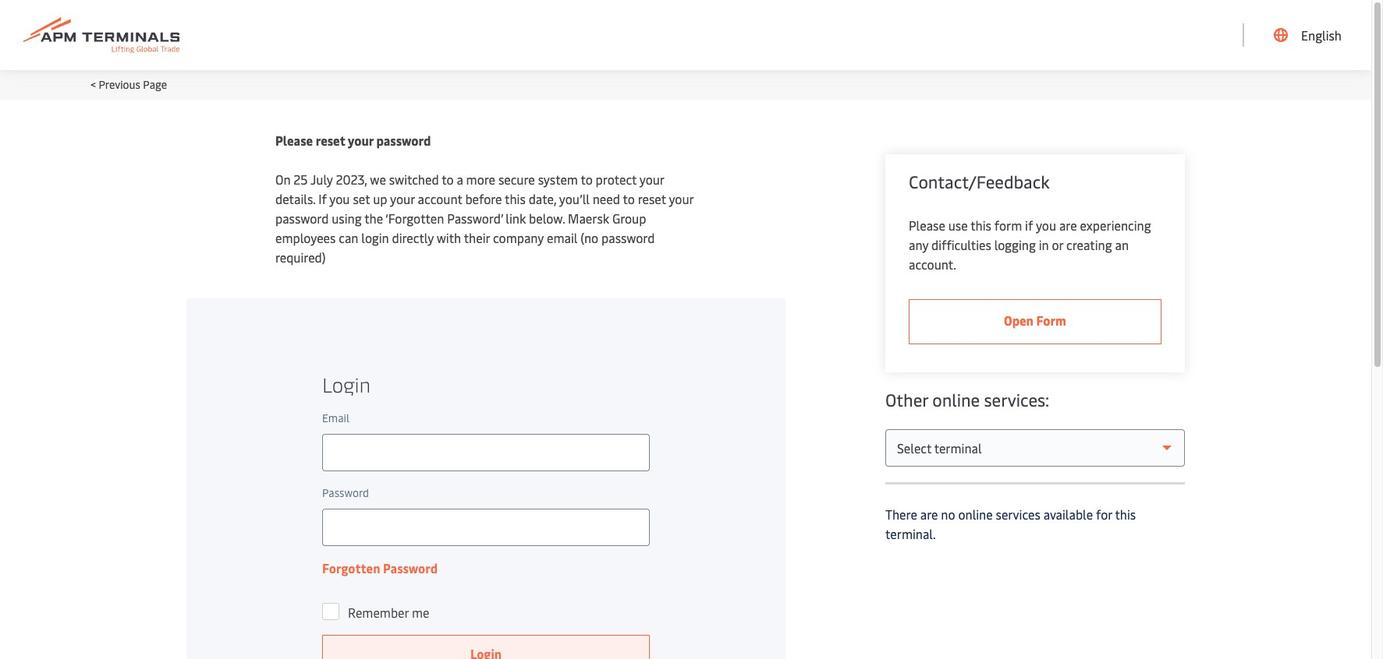 Task type: describe. For each thing, give the bounding box(es) containing it.
group
[[612, 210, 646, 227]]

services:
[[984, 389, 1049, 412]]

a
[[457, 171, 463, 188]]

experiencing
[[1080, 217, 1151, 234]]

if
[[318, 190, 327, 208]]

page
[[143, 77, 167, 92]]

please for please use this form if you are experiencing any difficulties logging in or creating an account.
[[909, 217, 945, 234]]

this inside there are no online services available for this terminal.
[[1115, 506, 1136, 523]]

july
[[311, 171, 333, 188]]

you'll
[[559, 190, 590, 208]]

the
[[364, 210, 383, 227]]

email
[[547, 229, 578, 247]]

directly
[[392, 229, 434, 247]]

2 horizontal spatial password
[[602, 229, 655, 247]]

other
[[885, 389, 928, 412]]

there are no online services available for this terminal.
[[885, 506, 1136, 543]]

with
[[437, 229, 461, 247]]

this inside 'please use this form if you are experiencing any difficulties logging in or creating an account.'
[[971, 217, 991, 234]]

this inside on 25 july 2023, we switched to a more secure system to protect your details. if you set up your account before this date, you'll need to reset your password using the 'forgotten password' link below. maersk group employees can login directly with their company email (no password required)
[[505, 190, 526, 208]]

set
[[353, 190, 370, 208]]

more
[[466, 171, 495, 188]]

25
[[294, 171, 308, 188]]

terminal.
[[885, 526, 936, 543]]

secure
[[498, 171, 535, 188]]

please use this form if you are experiencing any difficulties logging in or creating an account.
[[909, 217, 1151, 273]]

1 vertical spatial password
[[275, 210, 329, 227]]

difficulties
[[932, 236, 991, 254]]

your right protect
[[639, 171, 664, 188]]

an
[[1115, 236, 1129, 254]]

your right up
[[390, 190, 415, 208]]

employees
[[275, 229, 336, 247]]

switched
[[389, 171, 439, 188]]

(no
[[581, 229, 599, 247]]

any
[[909, 236, 928, 254]]

logging
[[994, 236, 1036, 254]]

you inside 'please use this form if you are experiencing any difficulties logging in or creating an account.'
[[1036, 217, 1056, 234]]

0 horizontal spatial to
[[442, 171, 454, 188]]

or
[[1052, 236, 1063, 254]]

on 25 july 2023, we switched to a more secure system to protect your details. if you set up your account before this date, you'll need to reset your password using the 'forgotten password' link below. maersk group employees can login directly with their company email (no password required)
[[275, 171, 694, 266]]

account.
[[909, 256, 956, 273]]

if
[[1025, 217, 1033, 234]]

services
[[996, 506, 1041, 523]]

login
[[361, 229, 389, 247]]

account
[[418, 190, 462, 208]]

your up the 2023, in the top of the page
[[348, 132, 374, 149]]

reset inside on 25 july 2023, we switched to a more secure system to protect your details. if you set up your account before this date, you'll need to reset your password using the 'forgotten password' link below. maersk group employees can login directly with their company email (no password required)
[[638, 190, 666, 208]]



Task type: locate. For each thing, give the bounding box(es) containing it.
english button
[[1274, 0, 1342, 70]]

company
[[493, 229, 544, 247]]

1 horizontal spatial password
[[376, 132, 431, 149]]

are left no
[[920, 506, 938, 523]]

0 horizontal spatial are
[[920, 506, 938, 523]]

creating
[[1066, 236, 1112, 254]]

1 horizontal spatial this
[[971, 217, 991, 234]]

0 vertical spatial this
[[505, 190, 526, 208]]

please up '25'
[[275, 132, 313, 149]]

password down group
[[602, 229, 655, 247]]

date,
[[529, 190, 556, 208]]

2 horizontal spatial to
[[623, 190, 635, 208]]

2023,
[[336, 171, 367, 188]]

protect
[[596, 171, 637, 188]]

form
[[995, 217, 1022, 234]]

please for please reset your password
[[275, 132, 313, 149]]

this right use
[[971, 217, 991, 234]]

0 horizontal spatial you
[[329, 190, 350, 208]]

this up "link"
[[505, 190, 526, 208]]

below.
[[529, 210, 565, 227]]

maersk
[[568, 210, 609, 227]]

required)
[[275, 249, 326, 266]]

<
[[90, 77, 96, 92]]

open form link
[[909, 300, 1162, 345]]

contact/feedback
[[909, 170, 1050, 193]]

details.
[[275, 190, 315, 208]]

1 horizontal spatial please
[[909, 217, 945, 234]]

available
[[1044, 506, 1093, 523]]

your right need
[[669, 190, 694, 208]]

you
[[329, 190, 350, 208], [1036, 217, 1056, 234]]

this
[[505, 190, 526, 208], [971, 217, 991, 234], [1115, 506, 1136, 523]]

their
[[464, 229, 490, 247]]

english
[[1301, 27, 1342, 44]]

no
[[941, 506, 955, 523]]

0 vertical spatial please
[[275, 132, 313, 149]]

online inside there are no online services available for this terminal.
[[958, 506, 993, 523]]

1 vertical spatial reset
[[638, 190, 666, 208]]

in
[[1039, 236, 1049, 254]]

to up group
[[623, 190, 635, 208]]

are
[[1059, 217, 1077, 234], [920, 506, 938, 523]]

can
[[339, 229, 358, 247]]

before
[[465, 190, 502, 208]]

reset up group
[[638, 190, 666, 208]]

for
[[1096, 506, 1112, 523]]

2 vertical spatial password
[[602, 229, 655, 247]]

are up or
[[1059, 217, 1077, 234]]

are inside there are no online services available for this terminal.
[[920, 506, 938, 523]]

you inside on 25 july 2023, we switched to a more secure system to protect your details. if you set up your account before this date, you'll need to reset your password using the 'forgotten password' link below. maersk group employees can login directly with their company email (no password required)
[[329, 190, 350, 208]]

0 vertical spatial are
[[1059, 217, 1077, 234]]

on
[[275, 171, 291, 188]]

open
[[1004, 312, 1034, 329]]

1 vertical spatial this
[[971, 217, 991, 234]]

please
[[275, 132, 313, 149], [909, 217, 945, 234]]

1 horizontal spatial you
[[1036, 217, 1056, 234]]

1 horizontal spatial are
[[1059, 217, 1077, 234]]

we
[[370, 171, 386, 188]]

link
[[506, 210, 526, 227]]

1 vertical spatial online
[[958, 506, 993, 523]]

0 vertical spatial reset
[[316, 132, 345, 149]]

0 horizontal spatial reset
[[316, 132, 345, 149]]

password up the employees
[[275, 210, 329, 227]]

up
[[373, 190, 387, 208]]

use
[[948, 217, 968, 234]]

please up the any
[[909, 217, 945, 234]]

please reset your password
[[275, 132, 431, 149]]

you right the if
[[329, 190, 350, 208]]

other online services:
[[885, 389, 1049, 412]]

online right no
[[958, 506, 993, 523]]

online
[[932, 389, 980, 412], [958, 506, 993, 523]]

1 vertical spatial you
[[1036, 217, 1056, 234]]

to up you'll
[[581, 171, 593, 188]]

'forgotten
[[385, 210, 444, 227]]

2 horizontal spatial this
[[1115, 506, 1136, 523]]

1 vertical spatial please
[[909, 217, 945, 234]]

0 horizontal spatial please
[[275, 132, 313, 149]]

0 horizontal spatial this
[[505, 190, 526, 208]]

password'
[[447, 210, 503, 227]]

to
[[442, 171, 454, 188], [581, 171, 593, 188], [623, 190, 635, 208]]

reset up july
[[316, 132, 345, 149]]

1 horizontal spatial reset
[[638, 190, 666, 208]]

1 vertical spatial are
[[920, 506, 938, 523]]

this right for
[[1115, 506, 1136, 523]]

open form
[[1004, 312, 1066, 329]]

reset
[[316, 132, 345, 149], [638, 190, 666, 208]]

you right if
[[1036, 217, 1056, 234]]

system
[[538, 171, 578, 188]]

1 horizontal spatial to
[[581, 171, 593, 188]]

0 horizontal spatial password
[[275, 210, 329, 227]]

there
[[885, 506, 917, 523]]

0 vertical spatial online
[[932, 389, 980, 412]]

to left a at the top of page
[[442, 171, 454, 188]]

0 vertical spatial you
[[329, 190, 350, 208]]

password
[[376, 132, 431, 149], [275, 210, 329, 227], [602, 229, 655, 247]]

0 vertical spatial password
[[376, 132, 431, 149]]

need
[[593, 190, 620, 208]]

previous
[[99, 77, 140, 92]]

2 vertical spatial this
[[1115, 506, 1136, 523]]

using
[[332, 210, 362, 227]]

your
[[348, 132, 374, 149], [639, 171, 664, 188], [390, 190, 415, 208], [669, 190, 694, 208]]

password up switched
[[376, 132, 431, 149]]

< previous page
[[90, 77, 167, 92]]

are inside 'please use this form if you are experiencing any difficulties logging in or creating an account.'
[[1059, 217, 1077, 234]]

form
[[1036, 312, 1066, 329]]

previous page link
[[99, 77, 167, 92]]

please inside 'please use this form if you are experiencing any difficulties logging in or creating an account.'
[[909, 217, 945, 234]]

online right other on the bottom of the page
[[932, 389, 980, 412]]



Task type: vqa. For each thing, say whether or not it's contained in the screenshot.
middle password
yes



